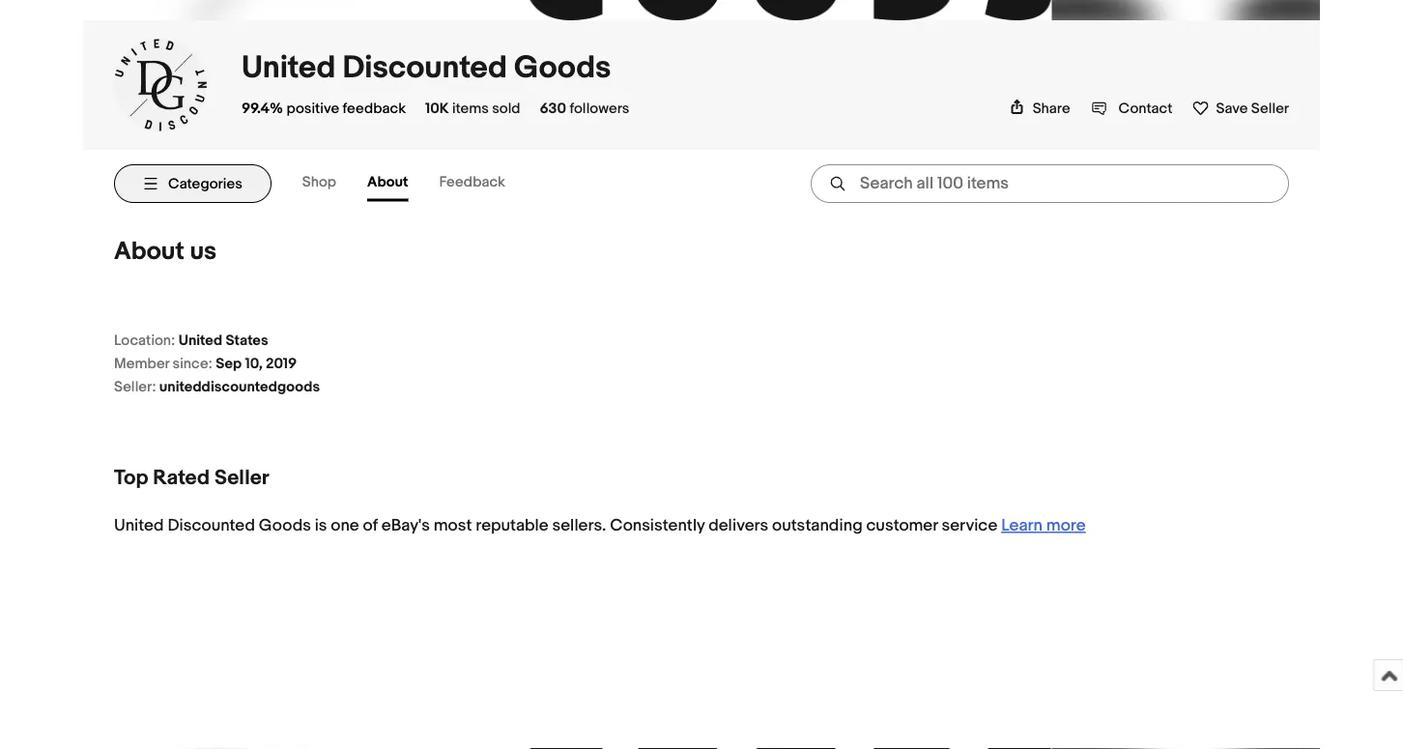 Task type: describe. For each thing, give the bounding box(es) containing it.
feedback
[[439, 173, 505, 191]]

share button
[[1010, 100, 1071, 117]]

most
[[434, 516, 472, 536]]

ebay's
[[382, 516, 430, 536]]

customer
[[867, 516, 938, 536]]

member
[[114, 355, 169, 372]]

united discounted goods is one of ebay's most reputable sellers. consistently delivers outstanding customer service learn more
[[114, 516, 1086, 536]]

location:
[[114, 332, 175, 349]]

about for about
[[367, 173, 408, 191]]

contact
[[1119, 100, 1173, 117]]

categories button
[[114, 164, 271, 203]]

goods for united discounted goods is one of ebay's most reputable sellers. consistently delivers outstanding customer service learn more
[[259, 516, 311, 536]]

Search all 100 items field
[[811, 164, 1289, 203]]

learn more link
[[1002, 516, 1086, 536]]

learn
[[1002, 516, 1043, 536]]

outstanding
[[772, 516, 863, 536]]

of
[[363, 516, 378, 536]]

about us
[[114, 237, 217, 267]]

top rated seller
[[114, 465, 269, 490]]

share
[[1033, 100, 1071, 117]]

categories
[[168, 175, 242, 192]]

followers
[[570, 100, 630, 117]]

location: united states member since: sep 10, 2019 seller: uniteddiscountedgoods
[[114, 332, 320, 395]]

save seller button
[[1192, 96, 1289, 117]]

sold
[[492, 100, 520, 117]]

one
[[331, 516, 359, 536]]

99.4% positive feedback
[[242, 100, 406, 117]]

seller:
[[114, 378, 156, 395]]

save
[[1216, 100, 1248, 117]]

1 vertical spatial seller
[[214, 465, 269, 490]]

contact link
[[1092, 100, 1173, 117]]

feedback
[[343, 100, 406, 117]]



Task type: locate. For each thing, give the bounding box(es) containing it.
0 vertical spatial discounted
[[343, 49, 507, 87]]

99.4%
[[242, 100, 283, 117]]

1 horizontal spatial seller
[[1251, 100, 1289, 117]]

discounted for united discounted goods is one of ebay's most reputable sellers. consistently delivers outstanding customer service learn more
[[168, 516, 255, 536]]

united discounted goods image
[[114, 39, 207, 131]]

0 vertical spatial seller
[[1251, 100, 1289, 117]]

service
[[942, 516, 998, 536]]

about for about us
[[114, 237, 184, 267]]

united up positive
[[242, 49, 336, 87]]

united discounted goods link
[[242, 49, 611, 87]]

0 horizontal spatial goods
[[259, 516, 311, 536]]

sep
[[216, 355, 242, 372]]

items
[[452, 100, 489, 117]]

seller
[[1251, 100, 1289, 117], [214, 465, 269, 490]]

2019
[[266, 355, 297, 372]]

10,
[[245, 355, 263, 372]]

united for united discounted goods
[[242, 49, 336, 87]]

10k items sold
[[425, 100, 520, 117]]

seller inside button
[[1251, 100, 1289, 117]]

discounted for united discounted goods
[[343, 49, 507, 87]]

seller right rated
[[214, 465, 269, 490]]

united discounted goods
[[242, 49, 611, 87]]

1 vertical spatial united
[[179, 332, 222, 349]]

about
[[367, 173, 408, 191], [114, 237, 184, 267]]

2 horizontal spatial united
[[242, 49, 336, 87]]

0 vertical spatial goods
[[514, 49, 611, 87]]

discounted
[[343, 49, 507, 87], [168, 516, 255, 536]]

1 horizontal spatial about
[[367, 173, 408, 191]]

0 horizontal spatial united
[[114, 516, 164, 536]]

0 vertical spatial united
[[242, 49, 336, 87]]

about right shop
[[367, 173, 408, 191]]

1 horizontal spatial goods
[[514, 49, 611, 87]]

1 vertical spatial about
[[114, 237, 184, 267]]

0 vertical spatial about
[[367, 173, 408, 191]]

united down top
[[114, 516, 164, 536]]

shop
[[302, 173, 336, 191]]

1 vertical spatial goods
[[259, 516, 311, 536]]

2 vertical spatial united
[[114, 516, 164, 536]]

tab list
[[302, 166, 536, 202]]

goods
[[514, 49, 611, 87], [259, 516, 311, 536]]

10k
[[425, 100, 449, 117]]

rated
[[153, 465, 210, 490]]

goods for united discounted goods
[[514, 49, 611, 87]]

1 vertical spatial discounted
[[168, 516, 255, 536]]

0 horizontal spatial seller
[[214, 465, 269, 490]]

is
[[315, 516, 327, 536]]

us
[[190, 237, 217, 267]]

630
[[540, 100, 566, 117]]

united
[[242, 49, 336, 87], [179, 332, 222, 349], [114, 516, 164, 536]]

states
[[226, 332, 268, 349]]

united inside location: united states member since: sep 10, 2019 seller: uniteddiscountedgoods
[[179, 332, 222, 349]]

discounted down top rated seller
[[168, 516, 255, 536]]

0 horizontal spatial discounted
[[168, 516, 255, 536]]

delivers
[[709, 516, 769, 536]]

positive
[[287, 100, 339, 117]]

about left us
[[114, 237, 184, 267]]

united for united discounted goods is one of ebay's most reputable sellers. consistently delivers outstanding customer service learn more
[[114, 516, 164, 536]]

goods up 630
[[514, 49, 611, 87]]

consistently
[[610, 516, 705, 536]]

save seller
[[1216, 100, 1289, 117]]

1 horizontal spatial discounted
[[343, 49, 507, 87]]

more
[[1047, 516, 1086, 536]]

sellers.
[[552, 516, 606, 536]]

united up since:
[[179, 332, 222, 349]]

top
[[114, 465, 148, 490]]

tab list containing shop
[[302, 166, 536, 202]]

0 horizontal spatial about
[[114, 237, 184, 267]]

goods left is
[[259, 516, 311, 536]]

since:
[[173, 355, 212, 372]]

630 followers
[[540, 100, 630, 117]]

seller right save
[[1251, 100, 1289, 117]]

discounted up '10k'
[[343, 49, 507, 87]]

reputable
[[476, 516, 549, 536]]

uniteddiscountedgoods
[[159, 378, 320, 395]]

1 horizontal spatial united
[[179, 332, 222, 349]]



Task type: vqa. For each thing, say whether or not it's contained in the screenshot.
than
no



